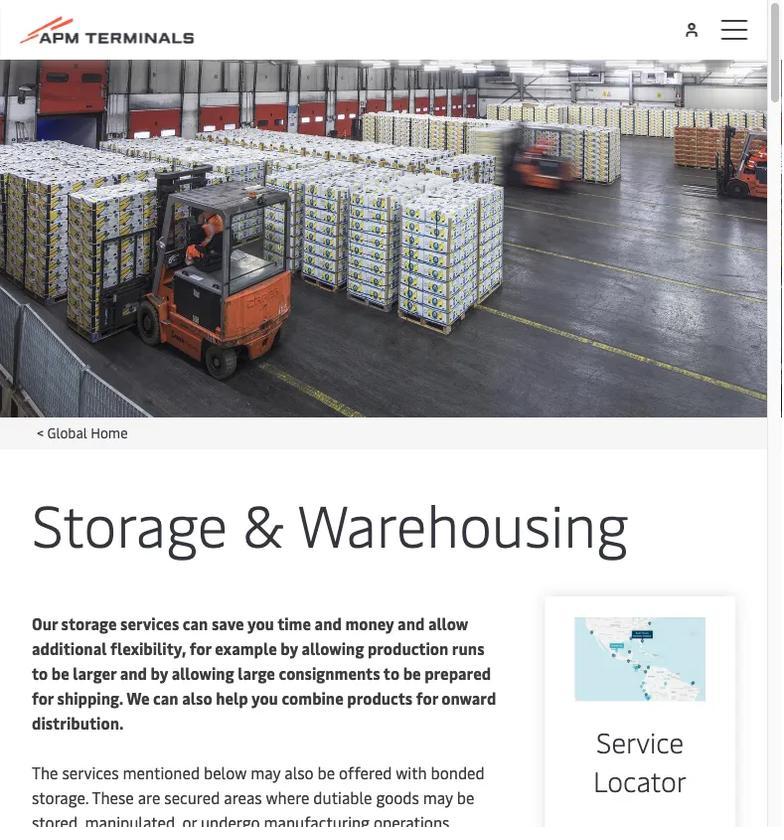 Task type: vqa. For each thing, say whether or not it's contained in the screenshot.
'Select'
no



Task type: locate. For each thing, give the bounding box(es) containing it.
combine
[[282, 688, 344, 709]]

for
[[190, 638, 212, 660], [32, 688, 54, 709], [417, 688, 438, 709]]

for down prepared
[[417, 688, 438, 709]]

services inside the our storage services can save you time and money and allow additional flexibility, for example by allowing production runs to be larger and by allowing large consignments to be prepared for shipping. we can also help you combine products for onward distribution.
[[120, 613, 179, 635]]

global
[[47, 423, 87, 442]]

1 vertical spatial may
[[424, 787, 453, 809]]

mentioned
[[123, 762, 200, 784]]

be up dutiable at the bottom
[[318, 762, 335, 784]]

you up example
[[248, 613, 274, 635]]

consignments
[[279, 663, 381, 684]]

bonded
[[431, 762, 485, 784]]

onward
[[442, 688, 497, 709]]

and
[[315, 613, 342, 635], [398, 613, 425, 635], [120, 663, 147, 684]]

1 horizontal spatial can
[[183, 613, 208, 635]]

goods
[[376, 787, 420, 809]]

time
[[278, 613, 311, 635]]

0 vertical spatial by
[[281, 638, 298, 660]]

to down additional at the left
[[32, 663, 48, 684]]

by down 'time'
[[281, 638, 298, 660]]

you
[[248, 613, 274, 635], [252, 688, 278, 709]]

1 horizontal spatial also
[[285, 762, 314, 784]]

be down production
[[404, 663, 421, 684]]

example
[[215, 638, 277, 660]]

1 to from the left
[[32, 663, 48, 684]]

0 horizontal spatial may
[[251, 762, 281, 784]]

undergo
[[201, 812, 260, 828]]

be
[[52, 663, 69, 684], [404, 663, 421, 684], [318, 762, 335, 784], [457, 787, 475, 809]]

storage.
[[32, 787, 89, 809]]

to
[[32, 663, 48, 684], [384, 663, 400, 684]]

also left 'help' at the bottom left
[[182, 688, 212, 709]]

also
[[182, 688, 212, 709], [285, 762, 314, 784]]

these
[[92, 787, 134, 809]]

stored,
[[32, 812, 81, 828]]

by down flexibility,
[[151, 663, 168, 684]]

storage
[[32, 484, 228, 562]]

service
[[597, 723, 685, 761]]

0 horizontal spatial to
[[32, 663, 48, 684]]

to up products
[[384, 663, 400, 684]]

products
[[347, 688, 413, 709]]

can left the save
[[183, 613, 208, 635]]

allowing
[[302, 638, 364, 660], [172, 663, 234, 684]]

where
[[266, 787, 310, 809]]

and up production
[[398, 613, 425, 635]]

0 horizontal spatial services
[[62, 762, 119, 784]]

reefer storage vado italy image
[[0, 60, 768, 418]]

allowing up consignments
[[302, 638, 364, 660]]

large
[[238, 663, 275, 684]]

0 vertical spatial services
[[120, 613, 179, 635]]

storage
[[61, 613, 117, 635]]

warehousing
[[298, 484, 629, 562]]

0 horizontal spatial also
[[182, 688, 212, 709]]

2 to from the left
[[384, 663, 400, 684]]

may up where
[[251, 762, 281, 784]]

also up where
[[285, 762, 314, 784]]

services
[[120, 613, 179, 635], [62, 762, 119, 784]]

1 vertical spatial services
[[62, 762, 119, 784]]

services up flexibility,
[[120, 613, 179, 635]]

2 horizontal spatial and
[[398, 613, 425, 635]]

for up distribution. on the bottom of page
[[32, 688, 54, 709]]

allowing up 'help' at the bottom left
[[172, 663, 234, 684]]

may down bonded
[[424, 787, 453, 809]]

also inside the our storage services can save you time and money and allow additional flexibility, for example by allowing production runs to be larger and by allowing large consignments to be prepared for shipping. we can also help you combine products for onward distribution.
[[182, 688, 212, 709]]

distribution.
[[32, 713, 124, 734]]

can
[[183, 613, 208, 635], [153, 688, 179, 709]]

0 horizontal spatial allowing
[[172, 663, 234, 684]]

1 horizontal spatial by
[[281, 638, 298, 660]]

1 vertical spatial also
[[285, 762, 314, 784]]

0 horizontal spatial can
[[153, 688, 179, 709]]

save
[[212, 613, 244, 635]]

1 horizontal spatial to
[[384, 663, 400, 684]]

services up these
[[62, 762, 119, 784]]

1 horizontal spatial services
[[120, 613, 179, 635]]

can right "we"
[[153, 688, 179, 709]]

you down large
[[252, 688, 278, 709]]

1 horizontal spatial allowing
[[302, 638, 364, 660]]

2 horizontal spatial for
[[417, 688, 438, 709]]

for left example
[[190, 638, 212, 660]]

may
[[251, 762, 281, 784], [424, 787, 453, 809]]

below
[[204, 762, 247, 784]]

by
[[281, 638, 298, 660], [151, 663, 168, 684]]

secured
[[164, 787, 220, 809]]

0 vertical spatial also
[[182, 688, 212, 709]]

our
[[32, 613, 58, 635]]

1 horizontal spatial may
[[424, 787, 453, 809]]

&
[[243, 484, 284, 562]]

storage & warehousing
[[32, 484, 629, 562]]

and up "we"
[[120, 663, 147, 684]]

and right 'time'
[[315, 613, 342, 635]]

0 horizontal spatial by
[[151, 663, 168, 684]]

0 horizontal spatial and
[[120, 663, 147, 684]]

be down additional at the left
[[52, 663, 69, 684]]

1 vertical spatial allowing
[[172, 663, 234, 684]]

1 vertical spatial by
[[151, 663, 168, 684]]

allow
[[429, 613, 469, 635]]

0 vertical spatial may
[[251, 762, 281, 784]]



Task type: describe. For each thing, give the bounding box(es) containing it.
the
[[32, 762, 58, 784]]

flexibility,
[[110, 638, 186, 660]]

1 vertical spatial you
[[252, 688, 278, 709]]

offered
[[339, 762, 392, 784]]

areas
[[224, 787, 262, 809]]

services inside the services mentioned below may also be offered with bonded storage. these are secured areas where dutiable goods may be stored, manipulated, or undergo manufacturing operatio
[[62, 762, 119, 784]]

<
[[37, 423, 44, 442]]

are
[[138, 787, 161, 809]]

manufacturing
[[264, 812, 370, 828]]

dutiable
[[314, 787, 373, 809]]

manipulated,
[[85, 812, 179, 828]]

larger
[[73, 663, 117, 684]]

service locator
[[594, 723, 688, 800]]

1 horizontal spatial and
[[315, 613, 342, 635]]

the services mentioned below may also be offered with bonded storage. these are secured areas where dutiable goods may be stored, manipulated, or undergo manufacturing operatio
[[32, 762, 485, 828]]

1 horizontal spatial for
[[190, 638, 212, 660]]

with
[[396, 762, 427, 784]]

1 vertical spatial can
[[153, 688, 179, 709]]

shipping.
[[57, 688, 123, 709]]

locator
[[594, 762, 688, 800]]

runs
[[452, 638, 485, 660]]

global home link
[[47, 423, 128, 442]]

additional
[[32, 638, 107, 660]]

< global home
[[37, 423, 128, 442]]

be down bonded
[[457, 787, 475, 809]]

our storage services can save you time and money and allow additional flexibility, for example by allowing production runs to be larger and by allowing large consignments to be prepared for shipping. we can also help you combine products for onward distribution.
[[32, 613, 497, 734]]

or
[[182, 812, 197, 828]]

find services offered by apm terminals globally image
[[575, 618, 706, 702]]

0 horizontal spatial for
[[32, 688, 54, 709]]

also inside the services mentioned below may also be offered with bonded storage. these are secured areas where dutiable goods may be stored, manipulated, or undergo manufacturing operatio
[[285, 762, 314, 784]]

help
[[216, 688, 248, 709]]

home
[[91, 423, 128, 442]]

0 vertical spatial can
[[183, 613, 208, 635]]

0 vertical spatial you
[[248, 613, 274, 635]]

money
[[346, 613, 394, 635]]

0 vertical spatial allowing
[[302, 638, 364, 660]]

prepared
[[425, 663, 492, 684]]

we
[[126, 688, 150, 709]]

production
[[368, 638, 449, 660]]



